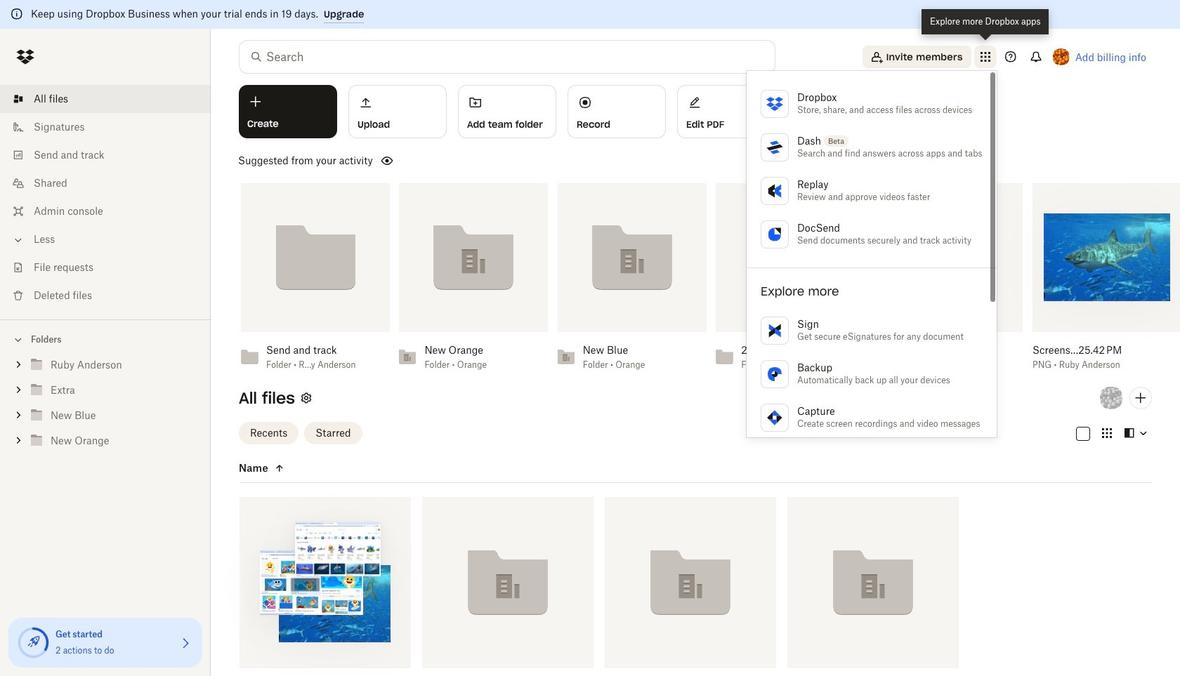 Task type: describe. For each thing, give the bounding box(es) containing it.
add team members image
[[1133, 390, 1150, 407]]

team shared folder, new orange row
[[788, 497, 959, 677]]

team shared folder, new blue row
[[600, 497, 777, 677]]

dropbox image
[[11, 43, 39, 71]]



Task type: locate. For each thing, give the bounding box(es) containing it.
list item
[[0, 85, 211, 113]]

alert
[[0, 0, 1181, 29]]

team member folder, ruby anderson row
[[234, 497, 411, 677]]

less image
[[11, 233, 25, 247]]

group
[[0, 350, 211, 465]]

list
[[0, 77, 211, 320]]

team shared folder, extra row
[[417, 497, 594, 677]]



Task type: vqa. For each thing, say whether or not it's contained in the screenshot.
alert
yes



